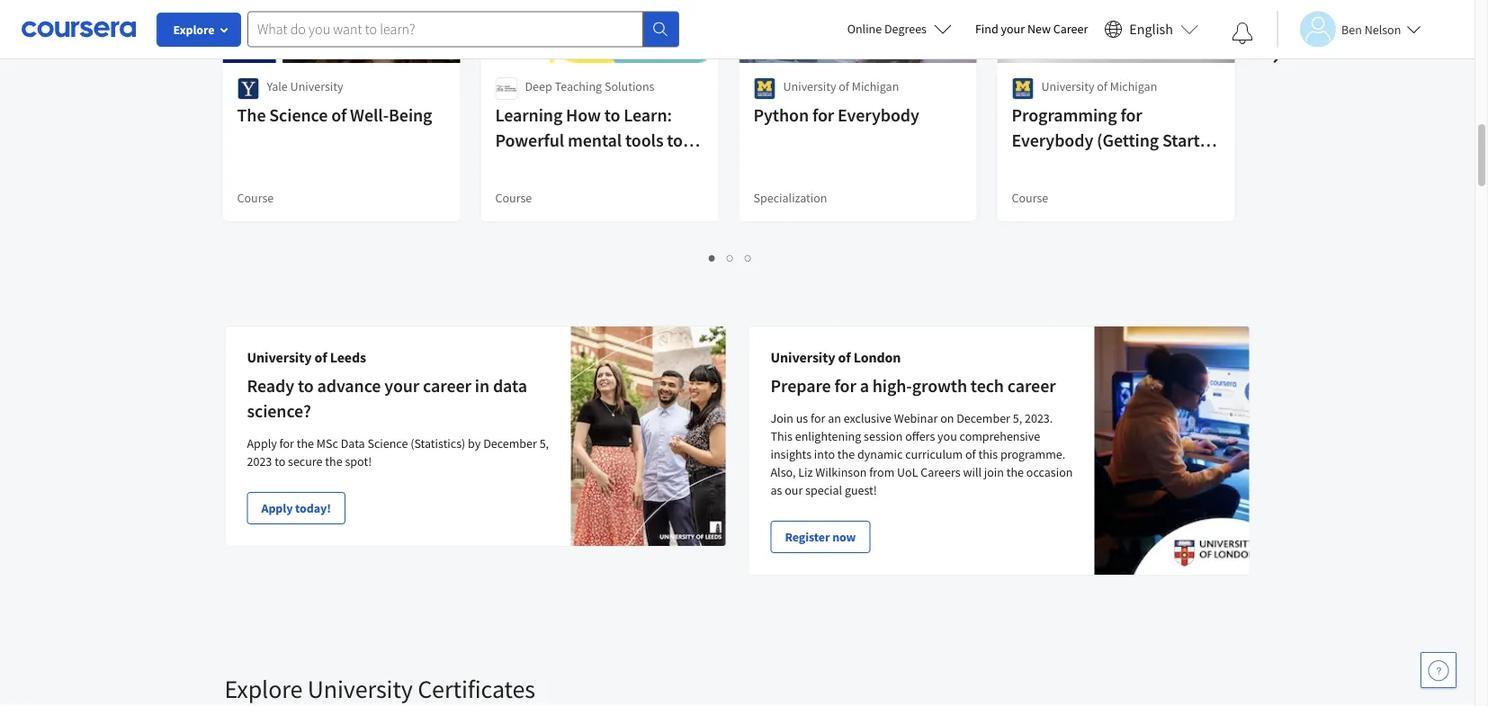 Task type: locate. For each thing, give the bounding box(es) containing it.
2 michigan from the left
[[1111, 78, 1158, 95]]

0 horizontal spatial everybody
[[838, 104, 920, 126]]

to right tools in the left of the page
[[667, 129, 683, 152]]

0 vertical spatial everybody
[[838, 104, 920, 126]]

of left well-
[[331, 104, 347, 126]]

to inside apply for the msc data science (statistics) by december 5, 2023 to secure the spot!
[[275, 454, 286, 470]]

of
[[839, 78, 850, 95], [1098, 78, 1108, 95], [331, 104, 347, 126], [315, 348, 327, 366], [839, 348, 851, 366], [966, 446, 976, 463]]

2 course from the left
[[496, 190, 532, 206]]

0 vertical spatial december
[[957, 410, 1011, 427]]

michigan
[[852, 78, 900, 95], [1111, 78, 1158, 95]]

ben nelson
[[1342, 21, 1402, 37]]

5, inside apply for the msc data science (statistics) by december 5, 2023 to secure the spot!
[[540, 436, 549, 452]]

3
[[745, 248, 753, 266]]

for for programming for everybody (getting started with python)
[[1121, 104, 1143, 126]]

apply today! link
[[247, 492, 345, 525]]

now
[[833, 529, 856, 546]]

1 horizontal spatial december
[[957, 410, 1011, 427]]

0 vertical spatial your
[[1001, 21, 1025, 37]]

course down the the
[[237, 190, 274, 206]]

dynamic
[[858, 446, 903, 463]]

0 vertical spatial science
[[269, 104, 328, 126]]

0 vertical spatial explore
[[173, 22, 215, 38]]

1 vertical spatial 5,
[[540, 436, 549, 452]]

december up comprehensive
[[957, 410, 1011, 427]]

university inside the university of leeds ready to advance your career in data science?
[[247, 348, 312, 366]]

mental
[[568, 129, 622, 152]]

university inside university of london prepare for a high-growth tech career
[[771, 348, 836, 366]]

for up secure
[[280, 436, 294, 452]]

learning
[[496, 104, 563, 126]]

career inside university of london prepare for a high-growth tech career
[[1008, 375, 1056, 397]]

secure
[[288, 454, 323, 470]]

by
[[468, 436, 481, 452]]

apply left today!
[[262, 501, 293, 517]]

everybody inside programming for everybody (getting started with python)
[[1012, 129, 1094, 152]]

for right us
[[811, 410, 826, 427]]

career up the 2023. at bottom right
[[1008, 375, 1056, 397]]

0 horizontal spatial december
[[484, 436, 537, 452]]

your right find
[[1001, 21, 1025, 37]]

3 course from the left
[[1012, 190, 1049, 206]]

learn:
[[624, 104, 672, 126]]

tough
[[622, 154, 667, 177]]

None search field
[[248, 11, 680, 47]]

1 horizontal spatial university of michigan
[[1042, 78, 1158, 95]]

wilkinson
[[816, 464, 867, 481]]

learning how to learn: powerful mental tools to help you master tough subjects
[[496, 104, 683, 202]]

1 vertical spatial everybody
[[1012, 129, 1094, 152]]

explore button
[[158, 14, 240, 46]]

tools
[[626, 129, 664, 152]]

0 vertical spatial you
[[533, 154, 561, 177]]

find
[[976, 21, 999, 37]]

0 horizontal spatial you
[[533, 154, 561, 177]]

your inside the university of leeds ready to advance your career in data science?
[[385, 375, 420, 397]]

university of michigan up programming
[[1042, 78, 1158, 95]]

1 vertical spatial your
[[385, 375, 420, 397]]

you down powerful
[[533, 154, 561, 177]]

register now
[[785, 529, 856, 546]]

1 vertical spatial science
[[368, 436, 408, 452]]

1 vertical spatial explore
[[225, 674, 303, 705]]

into
[[815, 446, 835, 463]]

1 horizontal spatial michigan
[[1111, 78, 1158, 95]]

1 michigan from the left
[[852, 78, 900, 95]]

apply inside apply for the msc data science (statistics) by december 5, 2023 to secure the spot!
[[247, 436, 277, 452]]

on
[[941, 410, 955, 427]]

you down the on
[[938, 428, 958, 445]]

the up wilkinson
[[838, 446, 855, 463]]

for up (getting
[[1121, 104, 1143, 126]]

of inside the join us for an exclusive webinar on december 5, 2023. this enlightening session offers you comprehensive insights into the dynamic curriculum of this programme. also, liz wilkinson from uol careers will join the occasion as our special guest!
[[966, 446, 976, 463]]

0 horizontal spatial your
[[385, 375, 420, 397]]

your right "advance"
[[385, 375, 420, 397]]

yale university image
[[237, 77, 260, 100]]

apply up 2023
[[247, 436, 277, 452]]

0 horizontal spatial university of michigan
[[784, 78, 900, 95]]

science up spot!
[[368, 436, 408, 452]]

being
[[389, 104, 432, 126]]

of left this
[[966, 446, 976, 463]]

1 horizontal spatial explore
[[225, 674, 303, 705]]

explore inside dropdown button
[[173, 22, 215, 38]]

course for the science of well-being
[[237, 190, 274, 206]]

you
[[533, 154, 561, 177], [938, 428, 958, 445]]

course
[[237, 190, 274, 206], [496, 190, 532, 206], [1012, 190, 1049, 206]]

for left a
[[835, 375, 857, 397]]

leeds
[[330, 348, 366, 366]]

apply for the msc data science (statistics) by december 5, 2023 to secure the spot!
[[247, 436, 549, 470]]

michigan up (getting
[[1111, 78, 1158, 95]]

2 horizontal spatial course
[[1012, 190, 1049, 206]]

to right ready
[[298, 375, 314, 397]]

1 horizontal spatial 5,
[[1013, 410, 1023, 427]]

december inside apply for the msc data science (statistics) by december 5, 2023 to secure the spot!
[[484, 436, 537, 452]]

2 career from the left
[[1008, 375, 1056, 397]]

for right python
[[813, 104, 835, 126]]

michigan for programming
[[1111, 78, 1158, 95]]

1 horizontal spatial you
[[938, 428, 958, 445]]

coursera image
[[22, 15, 136, 43]]

science down yale university
[[269, 104, 328, 126]]

yale
[[267, 78, 288, 95]]

careers
[[921, 464, 961, 481]]

of up 'python for everybody'
[[839, 78, 850, 95]]

course down with
[[1012, 190, 1049, 206]]

apply for apply today!
[[262, 501, 293, 517]]

0 horizontal spatial explore
[[173, 22, 215, 38]]

0 horizontal spatial career
[[423, 375, 472, 397]]

enlightening
[[796, 428, 862, 445]]

course down help
[[496, 190, 532, 206]]

1 vertical spatial you
[[938, 428, 958, 445]]

apply
[[247, 436, 277, 452], [262, 501, 293, 517]]

1
[[709, 248, 717, 266]]

of inside the university of leeds ready to advance your career in data science?
[[315, 348, 327, 366]]

science inside apply for the msc data science (statistics) by december 5, 2023 to secure the spot!
[[368, 436, 408, 452]]

apply inside apply today! link
[[262, 501, 293, 517]]

for
[[813, 104, 835, 126], [1121, 104, 1143, 126], [835, 375, 857, 397], [811, 410, 826, 427], [280, 436, 294, 452]]

2 button
[[722, 247, 740, 267]]

comprehensive
[[960, 428, 1041, 445]]

1 career from the left
[[423, 375, 472, 397]]

ready
[[247, 375, 294, 397]]

0 horizontal spatial course
[[237, 190, 274, 206]]

1 vertical spatial apply
[[262, 501, 293, 517]]

0 vertical spatial apply
[[247, 436, 277, 452]]

of inside university of london prepare for a high-growth tech career
[[839, 348, 851, 366]]

1 horizontal spatial your
[[1001, 21, 1025, 37]]

online degrees
[[848, 21, 927, 37]]

english button
[[1098, 0, 1206, 59]]

course for learning how to learn: powerful mental tools to help you master tough subjects
[[496, 190, 532, 206]]

3 button
[[740, 247, 758, 267]]

of left 'leeds'
[[315, 348, 327, 366]]

career left in at bottom left
[[423, 375, 472, 397]]

1 horizontal spatial science
[[368, 436, 408, 452]]

find your new career link
[[967, 18, 1098, 41]]

5,
[[1013, 410, 1023, 427], [540, 436, 549, 452]]

1 horizontal spatial course
[[496, 190, 532, 206]]

1 university of michigan from the left
[[784, 78, 900, 95]]

1 horizontal spatial everybody
[[1012, 129, 1094, 152]]

list
[[225, 247, 1237, 267]]

for inside the join us for an exclusive webinar on december 5, 2023. this enlightening session offers you comprehensive insights into the dynamic curriculum of this programme. also, liz wilkinson from uol careers will join the occasion as our special guest!
[[811, 410, 826, 427]]

occasion
[[1027, 464, 1073, 481]]

as
[[771, 483, 783, 499]]

apply today!
[[262, 501, 331, 517]]

a
[[860, 375, 870, 397]]

december
[[957, 410, 1011, 427], [484, 436, 537, 452]]

everybody down programming
[[1012, 129, 1094, 152]]

programme.
[[1001, 446, 1066, 463]]

everybody down online degrees
[[838, 104, 920, 126]]

5, right by
[[540, 436, 549, 452]]

of left the london
[[839, 348, 851, 366]]

explore
[[173, 22, 215, 38], [225, 674, 303, 705]]

python)
[[1050, 154, 1111, 177]]

december right by
[[484, 436, 537, 452]]

0 horizontal spatial michigan
[[852, 78, 900, 95]]

0 vertical spatial 5,
[[1013, 410, 1023, 427]]

2 university of michigan from the left
[[1042, 78, 1158, 95]]

5, left the 2023. at bottom right
[[1013, 410, 1023, 427]]

for inside programming for everybody (getting started with python)
[[1121, 104, 1143, 126]]

for inside apply for the msc data science (statistics) by december 5, 2023 to secure the spot!
[[280, 436, 294, 452]]

offers
[[906, 428, 936, 445]]

to right 2023
[[275, 454, 286, 470]]

0 horizontal spatial 5,
[[540, 436, 549, 452]]

degrees
[[885, 21, 927, 37]]

register now link
[[771, 521, 871, 554]]

everybody
[[838, 104, 920, 126], [1012, 129, 1094, 152]]

1 course from the left
[[237, 190, 274, 206]]

deep
[[525, 78, 553, 95]]

the right join
[[1007, 464, 1024, 481]]

help center image
[[1429, 660, 1450, 681]]

next slide image
[[1260, 27, 1303, 70]]

msc
[[317, 436, 338, 452]]

for for apply for the msc data science (statistics) by december 5, 2023 to secure the spot!
[[280, 436, 294, 452]]

explore for explore
[[173, 22, 215, 38]]

1 horizontal spatial career
[[1008, 375, 1056, 397]]

1 vertical spatial december
[[484, 436, 537, 452]]

michigan up 'python for everybody'
[[852, 78, 900, 95]]

apply for apply for the msc data science (statistics) by december 5, 2023 to secure the spot!
[[247, 436, 277, 452]]

university of michigan up 'python for everybody'
[[784, 78, 900, 95]]

tech
[[971, 375, 1005, 397]]

university of michigan
[[784, 78, 900, 95], [1042, 78, 1158, 95]]

the
[[297, 436, 314, 452], [838, 446, 855, 463], [325, 454, 343, 470], [1007, 464, 1024, 481]]

to
[[605, 104, 621, 126], [667, 129, 683, 152], [298, 375, 314, 397], [275, 454, 286, 470]]

an
[[828, 410, 842, 427]]



Task type: describe. For each thing, give the bounding box(es) containing it.
of up programming
[[1098, 78, 1108, 95]]

from
[[870, 464, 895, 481]]

ben nelson button
[[1277, 11, 1422, 47]]

uol
[[898, 464, 919, 481]]

liz
[[799, 464, 813, 481]]

programming
[[1012, 104, 1118, 126]]

to inside the university of leeds ready to advance your career in data science?
[[298, 375, 314, 397]]

session
[[864, 428, 903, 445]]

english
[[1130, 20, 1174, 38]]

everybody for python for everybody
[[838, 104, 920, 126]]

will
[[964, 464, 982, 481]]

programming for everybody (getting started with python)
[[1012, 104, 1219, 177]]

curriculum
[[906, 446, 963, 463]]

how
[[566, 104, 601, 126]]

2023
[[247, 454, 272, 470]]

2023.
[[1025, 410, 1054, 427]]

ready to advance your career in data science? link
[[247, 375, 527, 423]]

subjects
[[496, 180, 559, 202]]

the science of well-being
[[237, 104, 432, 126]]

certificates
[[418, 674, 536, 705]]

(statistics)
[[411, 436, 466, 452]]

0 horizontal spatial science
[[269, 104, 328, 126]]

you inside learning how to learn: powerful mental tools to help you master tough subjects
[[533, 154, 561, 177]]

prepare
[[771, 375, 831, 397]]

with
[[1012, 154, 1047, 177]]

university of michigan for programming
[[1042, 78, 1158, 95]]

course for programming for everybody (getting started with python)
[[1012, 190, 1049, 206]]

help
[[496, 154, 529, 177]]

ben
[[1342, 21, 1363, 37]]

webinar
[[894, 410, 938, 427]]

master
[[565, 154, 618, 177]]

science?
[[247, 400, 311, 423]]

(getting
[[1097, 129, 1160, 152]]

What do you want to learn? text field
[[248, 11, 644, 47]]

online degrees button
[[833, 9, 967, 49]]

1 button
[[704, 247, 722, 267]]

december inside the join us for an exclusive webinar on december 5, 2023. this enlightening session offers you comprehensive insights into the dynamic curriculum of this programme. also, liz wilkinson from uol careers will join the occasion as our special guest!
[[957, 410, 1011, 427]]

5, inside the join us for an exclusive webinar on december 5, 2023. this enlightening session offers you comprehensive insights into the dynamic curriculum of this programme. also, liz wilkinson from uol careers will join the occasion as our special guest!
[[1013, 410, 1023, 427]]

also,
[[771, 464, 796, 481]]

python
[[754, 104, 809, 126]]

list containing 1
[[225, 247, 1237, 267]]

university of leeds ready to advance your career in data science?
[[247, 348, 527, 423]]

data
[[493, 375, 527, 397]]

teaching
[[555, 78, 602, 95]]

us
[[796, 410, 809, 427]]

london
[[854, 348, 901, 366]]

deep teaching solutions
[[525, 78, 655, 95]]

specialization
[[754, 190, 828, 206]]

deep teaching solutions image
[[496, 77, 518, 100]]

this
[[771, 428, 793, 445]]

2
[[727, 248, 735, 266]]

for inside university of london prepare for a high-growth tech career
[[835, 375, 857, 397]]

you inside the join us for an exclusive webinar on december 5, 2023. this enlightening session offers you comprehensive insights into the dynamic curriculum of this programme. also, liz wilkinson from uol careers will join the occasion as our special guest!
[[938, 428, 958, 445]]

advance
[[317, 375, 381, 397]]

our
[[785, 483, 803, 499]]

explore university certificates
[[225, 674, 536, 705]]

explore for explore university certificates
[[225, 674, 303, 705]]

the up secure
[[297, 436, 314, 452]]

join
[[771, 410, 794, 427]]

exclusive
[[844, 410, 892, 427]]

solutions
[[605, 78, 655, 95]]

the
[[237, 104, 266, 126]]

in
[[475, 375, 490, 397]]

career
[[1054, 21, 1089, 37]]

register
[[785, 529, 830, 546]]

show notifications image
[[1232, 23, 1254, 44]]

michigan for python
[[852, 78, 900, 95]]

nelson
[[1365, 21, 1402, 37]]

prepare for a high-growth tech career link
[[771, 375, 1056, 397]]

university of michigan image
[[754, 77, 776, 100]]

the down msc
[[325, 454, 343, 470]]

join us for an exclusive webinar on december 5, 2023. this enlightening session offers you comprehensive insights into the dynamic curriculum of this programme. also, liz wilkinson from uol careers will join the occasion as our special guest!
[[771, 410, 1073, 499]]

powerful
[[496, 129, 564, 152]]

special
[[806, 483, 843, 499]]

to right how
[[605, 104, 621, 126]]

python for everybody
[[754, 104, 920, 126]]

data
[[341, 436, 365, 452]]

insights
[[771, 446, 812, 463]]

this
[[979, 446, 998, 463]]

university of michigan for python
[[784, 78, 900, 95]]

career inside the university of leeds ready to advance your career in data science?
[[423, 375, 472, 397]]

spot!
[[345, 454, 372, 470]]

today!
[[295, 501, 331, 517]]

new
[[1028, 21, 1051, 37]]

university of michigan image
[[1012, 77, 1035, 100]]

yale university
[[267, 78, 343, 95]]

for for python for everybody
[[813, 104, 835, 126]]

find your new career
[[976, 21, 1089, 37]]

everybody for programming for everybody (getting started with python)
[[1012, 129, 1094, 152]]

online
[[848, 21, 882, 37]]

guest!
[[845, 483, 878, 499]]



Task type: vqa. For each thing, say whether or not it's contained in the screenshot.
Explore "popup button"
yes



